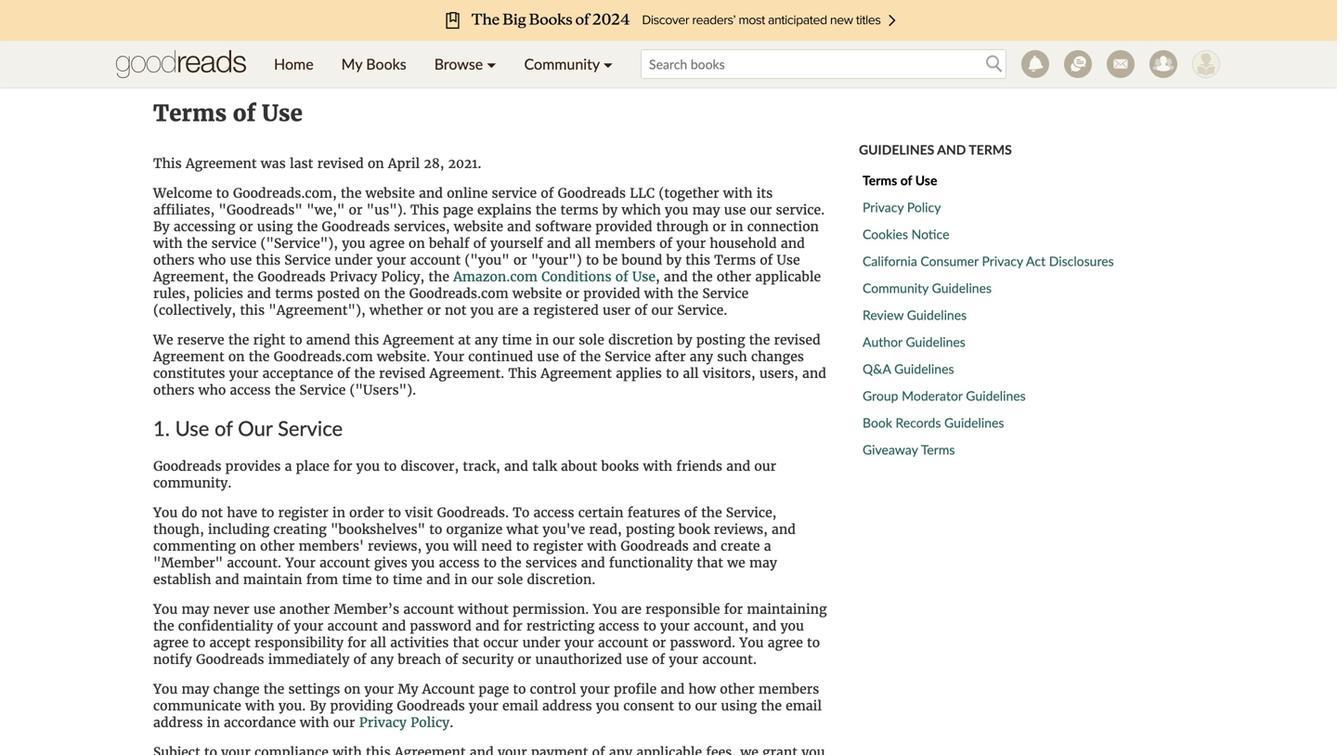 Task type: locate. For each thing, give the bounding box(es) containing it.
service up place
[[278, 416, 343, 440]]

your inside we reserve the right to amend this agreement at any time in our sole discretion by posting the revised agreement on the goodreads.com website. your continued use of the service after any such changes constitutes your acceptance of the revised agreement. this agreement applies to all visitors, users, and others who access the service ("users").
[[434, 348, 464, 365]]

1 vertical spatial members
[[759, 681, 819, 698]]

website.
[[377, 348, 430, 365]]

with left its
[[723, 185, 753, 202]]

0 vertical spatial provided
[[596, 218, 652, 235]]

this right "us"). at the top left
[[411, 202, 439, 218]]

2 email from the left
[[786, 698, 822, 714]]

not inside "you do not have to register in order to visit goodreads. to access certain features of the service, though, including creating "bookshelves" to organize what you've read, posting book reviews, and commenting on other members' reviews, you will need to register with goodreads and create a "member" account. your account gives you access to the services and functionality that we may establish and maintain from time to time and in our sole discretion."
[[201, 504, 223, 521]]

posting inside "you do not have to register in order to visit goodreads. to access certain features of the service, though, including creating "bookshelves" to organize what you've read, posting book reviews, and commenting on other members' reviews, you will need to register with goodreads and create a "member" account. your account gives you access to the services and functionality that we may establish and maintain from time to time and in our sole discretion."
[[626, 521, 675, 538]]

on inside , and the other applicable rules, policies and terms posted on the goodreads.com website or provided with the service (collectively, this "agreement"), whether or not you are a registered user of our service.
[[364, 285, 380, 302]]

you for to
[[153, 601, 178, 618]]

1 horizontal spatial this
[[411, 202, 439, 218]]

1 horizontal spatial ▾
[[603, 55, 613, 73]]

0 vertical spatial sole
[[579, 332, 604, 348]]

consumer
[[921, 253, 979, 269]]

cookies notice link
[[863, 226, 950, 242]]

under inside welcome to goodreads.com, the website and online service of goodreads llc (together with its affiliates, "goodreads" "we," or "us"). this page explains the terms by which you may use our service. by accessing or using the goodreads services, website and software provided through or in connection with the service ("service"), you agree on behalf of yourself and all members of your household and others who use this service under your account ("you" or "your") to be bound by this terms of use agreement, the goodreads privacy policy, the
[[335, 252, 373, 269]]

or right security
[[518, 651, 531, 668]]

0 vertical spatial community
[[524, 55, 600, 73]]

0 vertical spatial members
[[595, 235, 656, 252]]

this down "goodreads"
[[256, 252, 281, 269]]

by right you.
[[310, 698, 326, 714]]

any left breach
[[370, 651, 394, 668]]

review guidelines
[[863, 307, 967, 322]]

consent
[[623, 698, 674, 714]]

0 horizontal spatial agree
[[153, 634, 189, 651]]

2 vertical spatial all
[[370, 634, 386, 651]]

whether
[[370, 302, 423, 319]]

1 horizontal spatial by
[[310, 698, 326, 714]]

use up policies at the left top of the page
[[230, 252, 252, 269]]

others
[[153, 252, 195, 269], [153, 382, 195, 399]]

website down april at the left
[[366, 185, 415, 202]]

book records guidelines link
[[863, 414, 1004, 430]]

0 horizontal spatial ▾
[[487, 55, 496, 73]]

2 who from the top
[[198, 382, 226, 399]]

guidelines down community guidelines link
[[907, 307, 967, 322]]

use
[[262, 99, 303, 127], [915, 172, 937, 188], [777, 252, 800, 269], [632, 269, 656, 285], [175, 416, 209, 440]]

goodreads.com inside , and the other applicable rules, policies and terms posted on the goodreads.com website or provided with the service (collectively, this "agreement"), whether or not you are a registered user of our service.
[[409, 285, 509, 302]]

0 vertical spatial not
[[445, 302, 467, 319]]

this up welcome
[[153, 155, 182, 172]]

author
[[863, 334, 903, 349]]

this inside , and the other applicable rules, policies and terms posted on the goodreads.com website or provided with the service (collectively, this "agreement"), whether or not you are a registered user of our service.
[[240, 302, 265, 319]]

0 vertical spatial my
[[341, 55, 362, 73]]

on
[[368, 155, 384, 172], [409, 235, 425, 252], [364, 285, 380, 302], [228, 348, 245, 365], [240, 538, 256, 555], [344, 681, 361, 698]]

the left right
[[228, 332, 249, 348]]

0 vertical spatial who
[[198, 252, 226, 269]]

goodreads down ("service"),
[[258, 269, 326, 285]]

and inside we reserve the right to amend this agreement at any time in our sole discretion by posting the revised agreement on the goodreads.com website. your continued use of the service after any such changes constitutes your acceptance of the revised agreement. this agreement applies to all visitors, users, and others who access the service ("users").
[[802, 365, 826, 382]]

1 vertical spatial provided
[[583, 285, 640, 302]]

others up 1.
[[153, 382, 195, 399]]

occur
[[483, 634, 519, 651]]

service inside , and the other applicable rules, policies and terms posted on the goodreads.com website or provided with the service (collectively, this "agreement"), whether or not you are a registered user of our service.
[[703, 285, 749, 302]]

2 vertical spatial other
[[720, 681, 755, 698]]

guidelines up the "moderator"
[[894, 361, 954, 376]]

friend requests image
[[1150, 50, 1178, 78]]

your right .
[[469, 698, 499, 714]]

1 horizontal spatial my
[[398, 681, 418, 698]]

in inside we reserve the right to amend this agreement at any time in our sole discretion by posting the revised agreement on the goodreads.com website. your continued use of the service after any such changes constitutes your acceptance of the revised agreement. this agreement applies to all visitors, users, and others who access the service ("users").
[[536, 332, 549, 348]]

under down permission.
[[522, 634, 561, 651]]

what
[[507, 521, 539, 538]]

account,
[[694, 618, 749, 634]]

0 vertical spatial posting
[[696, 332, 745, 348]]

0 horizontal spatial your
[[285, 555, 316, 571]]

gives
[[374, 555, 408, 571]]

change
[[213, 681, 260, 698]]

sole down need
[[497, 571, 523, 588]]

after
[[655, 348, 686, 365]]

of inside , and the other applicable rules, policies and terms posted on the goodreads.com website or provided with the service (collectively, this "agreement"), whether or not you are a registered user of our service.
[[635, 302, 648, 319]]

our up service,
[[754, 458, 776, 475]]

this
[[153, 155, 182, 172], [411, 202, 439, 218], [508, 365, 537, 382]]

0 horizontal spatial are
[[498, 302, 518, 319]]

all inside we reserve the right to amend this agreement at any time in our sole discretion by posting the revised agreement on the goodreads.com website. your continued use of the service after any such changes constitutes your acceptance of the revised agreement. this agreement applies to all visitors, users, and others who access the service ("users").
[[683, 365, 699, 382]]

terms of use up was
[[153, 99, 303, 127]]

0 vertical spatial policy
[[907, 199, 941, 215]]

0 vertical spatial by
[[602, 202, 618, 218]]

access down organize
[[439, 555, 480, 571]]

service left the after
[[605, 348, 651, 365]]

discretion.
[[527, 571, 596, 588]]

0 vertical spatial page
[[443, 202, 473, 218]]

1 horizontal spatial your
[[434, 348, 464, 365]]

2 horizontal spatial website
[[513, 285, 562, 302]]

the left "us"). at the top left
[[341, 185, 362, 202]]

Search books text field
[[641, 49, 1007, 79]]

of right behalf
[[473, 235, 486, 252]]

2 vertical spatial website
[[513, 285, 562, 302]]

may inside you may never use another member's account without permission.  you are responsible for maintaining the confidentiality of your account and password and for restricting access to your account, and you agree to accept responsibility for all activities that occur under your account or password. you agree to notify goodreads immediately of any breach of security or unauthorized use of your account.
[[182, 601, 209, 618]]

of
[[233, 99, 256, 127], [901, 172, 912, 188], [541, 185, 554, 202], [473, 235, 486, 252], [660, 235, 673, 252], [760, 252, 773, 269], [616, 269, 629, 285], [635, 302, 648, 319], [563, 348, 576, 365], [337, 365, 350, 382], [215, 416, 233, 440], [684, 504, 697, 521], [277, 618, 290, 634], [353, 651, 366, 668], [445, 651, 458, 668], [652, 651, 665, 668]]

0 horizontal spatial posting
[[626, 521, 675, 538]]

0 vertical spatial your
[[434, 348, 464, 365]]

account inside welcome to goodreads.com, the website and online service of goodreads llc (together with its affiliates, "goodreads" "we," or "us"). this page explains the terms by which you may use our service. by accessing or using the goodreads services, website and software provided through or in connection with the service ("service"), you agree on behalf of yourself and all members of your household and others who use this service under your account ("you" or "your") to be bound by this terms of use agreement, the goodreads privacy policy, the
[[410, 252, 461, 269]]

are down functionality
[[621, 601, 642, 618]]

terms of use
[[153, 99, 303, 127], [863, 172, 937, 188]]

on inside we reserve the right to amend this agreement at any time in our sole discretion by posting the revised agreement on the goodreads.com website. your continued use of the service after any such changes constitutes your acceptance of the revised agreement. this agreement applies to all visitors, users, and others who access the service ("users").
[[228, 348, 245, 365]]

notifications image
[[1022, 50, 1049, 78]]

are inside you may never use another member's account without permission.  you are responsible for maintaining the confidentiality of your account and password and for restricting access to your account, and you agree to accept responsibility for all activities that occur under your account or password. you agree to notify goodreads immediately of any breach of security or unauthorized use of your account.
[[621, 601, 642, 618]]

the right explains
[[536, 202, 557, 218]]

we
[[153, 332, 173, 348]]

under up posted
[[335, 252, 373, 269]]

your down permission.
[[565, 634, 594, 651]]

using right the how
[[721, 698, 757, 714]]

1 vertical spatial my
[[398, 681, 418, 698]]

1 vertical spatial a
[[285, 458, 292, 475]]

0 vertical spatial that
[[697, 555, 723, 571]]

1 vertical spatial service
[[211, 235, 257, 252]]

1 vertical spatial by
[[310, 698, 326, 714]]

menu
[[260, 41, 627, 87]]

through
[[656, 218, 709, 235]]

1 email from the left
[[502, 698, 539, 714]]

0 horizontal spatial terms
[[275, 285, 313, 302]]

order
[[349, 504, 384, 521]]

of up "user"
[[616, 269, 629, 285]]

browse
[[434, 55, 483, 73]]

community inside dropdown button
[[524, 55, 600, 73]]

communicate
[[153, 698, 241, 714]]

by inside welcome to goodreads.com, the website and online service of goodreads llc (together with its affiliates, "goodreads" "we," or "us"). this page explains the terms by which you may use our service. by accessing or using the goodreads services, website and software provided through or in connection with the service ("service"), you agree on behalf of yourself and all members of your household and others who use this service under your account ("you" or "your") to be bound by this terms of use agreement, the goodreads privacy policy, the
[[153, 218, 170, 235]]

terms inside welcome to goodreads.com, the website and online service of goodreads llc (together with its affiliates, "goodreads" "we," or "us"). this page explains the terms by which you may use our service. by accessing or using the goodreads services, website and software provided through or in connection with the service ("service"), you agree on behalf of yourself and all members of your household and others who use this service under your account ("you" or "your") to be bound by this terms of use agreement, the goodreads privacy policy, the
[[561, 202, 599, 218]]

website down "your")
[[513, 285, 562, 302]]

you down establish
[[153, 601, 178, 618]]

a left registered
[[522, 302, 529, 319]]

our right 'consent'
[[695, 698, 717, 714]]

0 vertical spatial by
[[153, 218, 170, 235]]

1 who from the top
[[198, 252, 226, 269]]

use down maintain
[[253, 601, 275, 618]]

0 horizontal spatial account.
[[227, 555, 281, 571]]

account down "services,"
[[410, 252, 461, 269]]

accept
[[209, 634, 251, 651]]

goodreads left "services,"
[[322, 218, 390, 235]]

your
[[676, 235, 706, 252], [377, 252, 406, 269], [229, 365, 259, 382], [294, 618, 323, 634], [660, 618, 690, 634], [565, 634, 594, 651], [669, 651, 699, 668], [365, 681, 394, 698], [580, 681, 610, 698], [469, 698, 499, 714]]

0 horizontal spatial reviews,
[[368, 538, 422, 555]]

are down amazon.com
[[498, 302, 518, 319]]

1 ▾ from the left
[[487, 55, 496, 73]]

goodreads.com,
[[233, 185, 337, 202]]

our
[[750, 202, 772, 218], [652, 302, 674, 319], [553, 332, 575, 348], [754, 458, 776, 475], [471, 571, 493, 588], [695, 698, 717, 714], [333, 714, 355, 731]]

using inside welcome to goodreads.com, the website and online service of goodreads llc (together with its affiliates, "goodreads" "we," or "us"). this page explains the terms by which you may use our service. by accessing or using the goodreads services, website and software provided through or in connection with the service ("service"), you agree on behalf of yourself and all members of your household and others who use this service under your account ("you" or "your") to be bound by this terms of use agreement, the goodreads privacy policy, the
[[257, 218, 293, 235]]

1 vertical spatial your
[[285, 555, 316, 571]]

your inside "you do not have to register in order to visit goodreads. to access certain features of the service, though, including creating "bookshelves" to organize what you've read, posting book reviews, and commenting on other members' reviews, you will need to register with goodreads and create a "member" account. your account gives you access to the services and functionality that we may establish and maintain from time to time and in our sole discretion."
[[285, 555, 316, 571]]

1 vertical spatial others
[[153, 382, 195, 399]]

1 vertical spatial policy
[[411, 714, 450, 731]]

you inside "you do not have to register in order to visit goodreads. to access certain features of the service, though, including creating "bookshelves" to organize what you've read, posting book reviews, and commenting on other members' reviews, you will need to register with goodreads and create a "member" account. your account gives you access to the services and functionality that we may establish and maintain from time to time and in our sole discretion."
[[153, 504, 178, 521]]

guidelines
[[859, 142, 935, 158], [932, 280, 992, 296], [907, 307, 967, 322], [906, 334, 966, 349], [894, 361, 954, 376], [966, 388, 1026, 403], [945, 414, 1004, 430]]

1 horizontal spatial revised
[[379, 365, 426, 382]]

access right to
[[534, 504, 574, 521]]

your right website.
[[434, 348, 464, 365]]

april
[[388, 155, 420, 172]]

this inside welcome to goodreads.com, the website and online service of goodreads llc (together with its affiliates, "goodreads" "we," or "us"). this page explains the terms by which you may use our service. by accessing or using the goodreads services, website and software provided through or in connection with the service ("service"), you agree on behalf of yourself and all members of your household and others who use this service under your account ("you" or "your") to be bound by this terms of use agreement, the goodreads privacy policy, the
[[411, 202, 439, 218]]

guidelines down review guidelines at the top
[[906, 334, 966, 349]]

goodreads down 1.
[[153, 458, 221, 475]]

2 horizontal spatial this
[[508, 365, 537, 382]]

our down ,
[[652, 302, 674, 319]]

community for community ▾
[[524, 55, 600, 73]]

goodreads inside "you do not have to register in order to visit goodreads. to access certain features of the service, though, including creating "bookshelves" to organize what you've read, posting book reviews, and commenting on other members' reviews, you will need to register with goodreads and create a "member" account. your account gives you access to the services and functionality that we may establish and maintain from time to time and in our sole discretion."
[[621, 538, 689, 555]]

my
[[341, 55, 362, 73], [398, 681, 418, 698]]

use
[[724, 202, 746, 218], [230, 252, 252, 269], [537, 348, 559, 365], [253, 601, 275, 618], [626, 651, 648, 668]]

that inside you may never use another member's account without permission.  you are responsible for maintaining the confidentiality of your account and password and for restricting access to your account, and you agree to accept responsibility for all activities that occur under your account or password. you agree to notify goodreads immediately of any breach of security or unauthorized use of your account.
[[453, 634, 479, 651]]

with down bound
[[644, 285, 674, 302]]

place
[[296, 458, 330, 475]]

restricting
[[526, 618, 595, 634]]

you
[[665, 202, 689, 218], [342, 235, 365, 252], [471, 302, 494, 319], [356, 458, 380, 475], [426, 538, 449, 555], [411, 555, 435, 571], [781, 618, 804, 634], [596, 698, 620, 714]]

0 horizontal spatial community
[[524, 55, 600, 73]]

1 horizontal spatial page
[[479, 681, 509, 698]]

0 vertical spatial website
[[366, 185, 415, 202]]

any
[[475, 332, 498, 348], [690, 348, 713, 365], [370, 651, 394, 668]]

are
[[498, 302, 518, 319], [621, 601, 642, 618]]

2 others from the top
[[153, 382, 195, 399]]

2 vertical spatial a
[[764, 538, 771, 555]]

and right policies at the left top of the page
[[247, 285, 271, 302]]

2 horizontal spatial time
[[502, 332, 532, 348]]

responsible
[[646, 601, 720, 618]]

1 horizontal spatial account.
[[702, 651, 757, 668]]

1 horizontal spatial a
[[522, 302, 529, 319]]

our down settings
[[333, 714, 355, 731]]

goodreads up change
[[196, 651, 264, 668]]

you inside the you may change the settings on your my account page to control your profile and how other members communicate with you. by providing goodreads your email address you consent to our using the email address in accordance with our
[[153, 681, 178, 698]]

behalf
[[429, 235, 470, 252]]

privacy up "agreement"),
[[330, 269, 377, 285]]

california consumer privacy act disclosures link
[[863, 253, 1114, 269]]

1 horizontal spatial under
[[522, 634, 561, 651]]

revised up users,
[[774, 332, 821, 348]]

use inside we reserve the right to amend this agreement at any time in our sole discretion by posting the revised agreement on the goodreads.com website. your continued use of the service after any such changes constitutes your acceptance of the revised agreement. this agreement applies to all visitors, users, and others who access the service ("users").
[[537, 348, 559, 365]]

goodreads.com down ("you"
[[409, 285, 509, 302]]

community guidelines link
[[863, 280, 992, 296]]

the up notify on the bottom left of the page
[[153, 618, 174, 634]]

may inside the you may change the settings on your my account page to control your profile and how other members communicate with you. by providing goodreads your email address you consent to our using the email address in accordance with our
[[182, 681, 209, 698]]

1 vertical spatial this
[[411, 202, 439, 218]]

0 horizontal spatial under
[[335, 252, 373, 269]]

1 others from the top
[[153, 252, 195, 269]]

you inside 'goodreads provides a place for you to discover, track, and talk about books with friends and our community.'
[[356, 458, 380, 475]]

q&a
[[863, 361, 891, 376]]

1 horizontal spatial privacy policy link
[[863, 199, 941, 215]]

0 horizontal spatial any
[[370, 651, 394, 668]]

access inside you may never use another member's account without permission.  you are responsible for maintaining the confidentiality of your account and password and for restricting access to your account, and you agree to accept responsibility for all activities that occur under your account or password. you agree to notify goodreads immediately of any breach of security or unauthorized use of your account.
[[599, 618, 639, 634]]

1 horizontal spatial sole
[[579, 332, 604, 348]]

0 horizontal spatial by
[[153, 218, 170, 235]]

2 ▾ from the left
[[603, 55, 613, 73]]

sole inside "you do not have to register in order to visit goodreads. to access certain features of the service, though, including creating "bookshelves" to organize what you've read, posting book reviews, and commenting on other members' reviews, you will need to register with goodreads and create a "member" account. your account gives you access to the services and functionality that we may establish and maintain from time to time and in our sole discretion."
[[497, 571, 523, 588]]

0 horizontal spatial revised
[[317, 155, 364, 172]]

may inside "you do not have to register in order to visit goodreads. to access certain features of the service, though, including creating "bookshelves" to organize what you've read, posting book reviews, and commenting on other members' reviews, you will need to register with goodreads and create a "member" account. your account gives you access to the services and functionality that we may establish and maintain from time to time and in our sole discretion."
[[749, 555, 777, 571]]

1 vertical spatial who
[[198, 382, 226, 399]]

page up behalf
[[443, 202, 473, 218]]

0 horizontal spatial not
[[201, 504, 223, 521]]

▾ for browse ▾
[[487, 55, 496, 73]]

on inside welcome to goodreads.com, the website and online service of goodreads llc (together with its affiliates, "goodreads" "we," or "us"). this page explains the terms by which you may use our service. by accessing or using the goodreads services, website and software provided through or in connection with the service ("service"), you agree on behalf of yourself and all members of your household and others who use this service under your account ("you" or "your") to be bound by this terms of use agreement, the goodreads privacy policy, the
[[409, 235, 425, 252]]

0 horizontal spatial members
[[595, 235, 656, 252]]

from
[[306, 571, 338, 588]]

"we,"
[[307, 202, 345, 218]]

account
[[410, 252, 461, 269], [320, 555, 370, 571], [403, 601, 454, 618], [327, 618, 378, 634], [598, 634, 649, 651]]

your down "services,"
[[377, 252, 406, 269]]

1 horizontal spatial goodreads.com
[[409, 285, 509, 302]]

0 vertical spatial privacy policy link
[[863, 199, 941, 215]]

other right the how
[[720, 681, 755, 698]]

1 vertical spatial not
[[201, 504, 223, 521]]

acceptance
[[263, 365, 333, 382]]

your inside we reserve the right to amend this agreement at any time in our sole discretion by posting the revised agreement on the goodreads.com website. your continued use of the service after any such changes constitutes your acceptance of the revised agreement. this agreement applies to all visitors, users, and others who access the service ("users").
[[229, 365, 259, 382]]

notify
[[153, 651, 192, 668]]

2 vertical spatial by
[[677, 332, 693, 348]]

0 horizontal spatial sole
[[497, 571, 523, 588]]

of up this agreement was last revised on april 28, 2021.
[[233, 99, 256, 127]]

accordance
[[224, 714, 296, 731]]

0 vertical spatial register
[[278, 504, 328, 521]]

terms
[[561, 202, 599, 218], [275, 285, 313, 302]]

the right such
[[749, 332, 770, 348]]

you for using
[[153, 681, 178, 698]]

in inside welcome to goodreads.com, the website and online service of goodreads llc (together with its affiliates, "goodreads" "we," or "us"). this page explains the terms by which you may use our service. by accessing or using the goodreads services, website and software provided through or in connection with the service ("service"), you agree on behalf of yourself and all members of your household and others who use this service under your account ("you" or "your") to be bound by this terms of use agreement, the goodreads privacy policy, the
[[730, 218, 744, 235]]

and up password
[[426, 571, 450, 588]]

2 horizontal spatial any
[[690, 348, 713, 365]]

any inside you may never use another member's account without permission.  you are responsible for maintaining the confidentiality of your account and password and for restricting access to your account, and you agree to accept responsibility for all activities that occur under your account or password. you agree to notify goodreads immediately of any breach of security or unauthorized use of your account.
[[370, 651, 394, 668]]

rules,
[[153, 285, 190, 302]]

members inside the you may change the settings on your my account page to control your profile and how other members communicate with you. by providing goodreads your email address you consent to our using the email address in accordance with our
[[759, 681, 819, 698]]

1 vertical spatial under
[[522, 634, 561, 651]]

access up 'unauthorized'
[[599, 618, 639, 634]]

to right have
[[261, 504, 274, 521]]

household
[[710, 235, 777, 252]]

by down "service." at the top of the page
[[677, 332, 693, 348]]

this up right
[[240, 302, 265, 319]]

may down establish
[[182, 601, 209, 618]]

0 vertical spatial are
[[498, 302, 518, 319]]

service
[[285, 252, 331, 269], [703, 285, 749, 302], [605, 348, 651, 365], [300, 382, 346, 399], [278, 416, 343, 440]]

1 horizontal spatial community
[[863, 280, 929, 296]]

policy for privacy policy
[[907, 199, 941, 215]]

amazon.com conditions of use
[[453, 269, 656, 285]]

your
[[434, 348, 464, 365], [285, 555, 316, 571]]

account up activities at the left of page
[[403, 601, 454, 618]]

you left will
[[426, 538, 449, 555]]

john smith image
[[1192, 50, 1220, 78]]

establish
[[153, 571, 211, 588]]

such
[[717, 348, 747, 365]]

all left be
[[575, 235, 591, 252]]

0 vertical spatial under
[[335, 252, 373, 269]]

1 vertical spatial privacy policy link
[[359, 714, 450, 731]]

q&a guidelines link
[[863, 361, 954, 376]]

0 horizontal spatial using
[[257, 218, 293, 235]]

members
[[595, 235, 656, 252], [759, 681, 819, 698]]

last
[[290, 155, 313, 172]]

accessing
[[174, 218, 235, 235]]

a left place
[[285, 458, 292, 475]]

, and the other applicable rules, policies and terms posted on the goodreads.com website or provided with the service (collectively, this "agreement"), whether or not you are a registered user of our service.
[[153, 269, 821, 319]]

1 horizontal spatial terms
[[561, 202, 599, 218]]

menu containing home
[[260, 41, 627, 87]]

0 vertical spatial this
[[153, 155, 182, 172]]

1 vertical spatial terms
[[275, 285, 313, 302]]

its
[[757, 185, 773, 202]]

0 vertical spatial revised
[[317, 155, 364, 172]]

1 vertical spatial goodreads.com
[[274, 348, 373, 365]]

you for commenting
[[153, 504, 178, 521]]

features
[[628, 504, 680, 521]]

policies
[[194, 285, 243, 302]]

1 horizontal spatial are
[[621, 601, 642, 618]]

2 horizontal spatial a
[[764, 538, 771, 555]]

others inside we reserve the right to amend this agreement at any time in our sole discretion by posting the revised agreement on the goodreads.com website. your continued use of the service after any such changes constitutes your acceptance of the revised agreement. this agreement applies to all visitors, users, and others who access the service ("users").
[[153, 382, 195, 399]]

privacy policy link up "cookies notice"
[[863, 199, 941, 215]]

2021.
[[448, 155, 481, 172]]

1 vertical spatial are
[[621, 601, 642, 618]]

1 horizontal spatial not
[[445, 302, 467, 319]]

certain
[[578, 504, 624, 521]]

password
[[410, 618, 472, 634]]

discretion
[[608, 332, 673, 348]]

your up privacy policy .
[[365, 681, 394, 698]]

who inside welcome to goodreads.com, the website and online service of goodreads llc (together with its affiliates, "goodreads" "we," or "us"). this page explains the terms by which you may use our service. by accessing or using the goodreads services, website and software provided through or in connection with the service ("service"), you agree on behalf of yourself and all members of your household and others who use this service under your account ("you" or "your") to be bound by this terms of use agreement, the goodreads privacy policy, the
[[198, 252, 226, 269]]

your left account,
[[660, 618, 690, 634]]

for up password. at the right bottom of page
[[724, 601, 743, 618]]

that left we
[[697, 555, 723, 571]]

we
[[727, 555, 746, 571]]

2 horizontal spatial revised
[[774, 332, 821, 348]]

0 horizontal spatial page
[[443, 202, 473, 218]]

agree down "us"). at the top left
[[369, 235, 405, 252]]

reserve
[[177, 332, 224, 348]]

goodreads inside 'goodreads provides a place for you to discover, track, and talk about books with friends and our community.'
[[153, 458, 221, 475]]

0 horizontal spatial all
[[370, 634, 386, 651]]

goodreads provides a place for you to discover, track, and talk about books with friends and our community.
[[153, 458, 776, 491]]

1 horizontal spatial address
[[542, 698, 592, 714]]

all inside welcome to goodreads.com, the website and online service of goodreads llc (together with its affiliates, "goodreads" "we," or "us"). this page explains the terms by which you may use our service. by accessing or using the goodreads services, website and software provided through or in connection with the service ("service"), you agree on behalf of yourself and all members of your household and others who use this service under your account ("you" or "your") to be bound by this terms of use agreement, the goodreads privacy policy, the
[[575, 235, 591, 252]]

service
[[492, 185, 537, 202], [211, 235, 257, 252]]

goodreads down breach
[[397, 698, 465, 714]]

by
[[602, 202, 618, 218], [666, 252, 682, 269], [677, 332, 693, 348]]

that left occur
[[453, 634, 479, 651]]

maintain
[[243, 571, 302, 588]]

of up providing
[[353, 651, 366, 668]]

0 vertical spatial terms
[[561, 202, 599, 218]]

this right amend
[[354, 332, 379, 348]]

group
[[863, 388, 899, 403]]

0 vertical spatial goodreads.com
[[409, 285, 509, 302]]

giveaway terms
[[863, 441, 955, 457]]

book records guidelines
[[863, 414, 1004, 430]]

with inside 'goodreads provides a place for you to discover, track, and talk about books with friends and our community.'
[[643, 458, 673, 475]]

1 horizontal spatial that
[[697, 555, 723, 571]]

agree down maintaining
[[768, 634, 803, 651]]



Task type: describe. For each thing, give the bounding box(es) containing it.
our inside , and the other applicable rules, policies and terms posted on the goodreads.com website or provided with the service (collectively, this "agreement"), whether or not you are a registered user of our service.
[[652, 302, 674, 319]]

review guidelines link
[[863, 307, 967, 322]]

responsibility
[[254, 634, 344, 651]]

1. use of our service
[[153, 416, 343, 440]]

software
[[535, 218, 592, 235]]

home
[[274, 55, 314, 73]]

the left service,
[[701, 504, 722, 521]]

the right posted
[[384, 285, 405, 302]]

amend
[[306, 332, 350, 348]]

never
[[213, 601, 250, 618]]

account. inside you may never use another member's account without permission.  you are responsible for maintaining the confidentiality of your account and password and for restricting access to your account, and you agree to accept responsibility for all activities that occur under your account or password. you agree to notify goodreads immediately of any breach of security or unauthorized use of your account.
[[702, 651, 757, 668]]

profile
[[614, 681, 657, 698]]

under inside you may never use another member's account without permission.  you are responsible for maintaining the confidentiality of your account and password and for restricting access to your account, and you agree to accept responsibility for all activities that occur under your account or password. you agree to notify goodreads immediately of any breach of security or unauthorized use of your account.
[[522, 634, 561, 651]]

others inside welcome to goodreads.com, the website and online service of goodreads llc (together with its affiliates, "goodreads" "we," or "us"). this page explains the terms by which you may use our service. by accessing or using the goodreads services, website and software provided through or in connection with the service ("service"), you agree on behalf of yourself and all members of your household and others who use this service under your account ("you" or "your") to be bound by this terms of use agreement, the goodreads privacy policy, the
[[153, 252, 195, 269]]

be
[[603, 252, 618, 269]]

to left accept
[[192, 634, 206, 651]]

"member"
[[153, 555, 223, 571]]

and up security
[[476, 618, 500, 634]]

need
[[481, 538, 512, 555]]

or down responsible
[[653, 634, 666, 651]]

settings
[[288, 681, 340, 698]]

other inside the you may change the settings on your my account page to control your profile and how other members communicate with you. by providing goodreads your email address you consent to our using the email address in accordance with our
[[720, 681, 755, 698]]

to right will
[[484, 555, 497, 571]]

that inside "you do not have to register in order to visit goodreads. to access certain features of the service, though, including creating "bookshelves" to organize what you've read, posting book reviews, and commenting on other members' reviews, you will need to register with goodreads and create a "member" account. your account gives you access to the services and functionality that we may establish and maintain from time to time and in our sole discretion."
[[697, 555, 723, 571]]

account. inside "you do not have to register in order to visit goodreads. to access certain features of the service, though, including creating "bookshelves" to organize what you've read, posting book reviews, and commenting on other members' reviews, you will need to register with goodreads and create a "member" account. your account gives you access to the services and functionality that we may establish and maintain from time to time and in our sole discretion."
[[227, 555, 281, 571]]

not inside , and the other applicable rules, policies and terms posted on the goodreads.com website or provided with the service (collectively, this "agreement"), whether or not you are a registered user of our service.
[[445, 302, 467, 319]]

to down maintaining
[[807, 634, 820, 651]]

to up accessing
[[216, 185, 229, 202]]

books
[[366, 55, 407, 73]]

our inside we reserve the right to amend this agreement at any time in our sole discretion by posting the revised agreement on the goodreads.com website. your continued use of the service after any such changes constitutes your acceptance of the revised agreement. this agreement applies to all visitors, users, and others who access the service ("users").
[[553, 332, 575, 348]]

security
[[462, 651, 514, 668]]

("you"
[[465, 252, 510, 269]]

explains
[[477, 202, 532, 218]]

0 horizontal spatial service
[[211, 235, 257, 252]]

california consumer privacy act disclosures
[[863, 253, 1114, 269]]

track,
[[463, 458, 500, 475]]

0 horizontal spatial address
[[153, 714, 203, 731]]

the down right
[[275, 382, 296, 399]]

guidelines down group moderator guidelines link at right
[[945, 414, 1004, 430]]

or right through
[[713, 218, 727, 235]]

you inside , and the other applicable rules, policies and terms posted on the goodreads.com website or provided with the service (collectively, this "agreement"), whether or not you are a registered user of our service.
[[471, 302, 494, 319]]

act
[[1026, 253, 1046, 269]]

all inside you may never use another member's account without permission.  you are responsible for maintaining the confidentiality of your account and password and for restricting access to your account, and you agree to accept responsibility for all activities that occur under your account or password. you agree to notify goodreads immediately of any breach of security or unauthorized use of your account.
[[370, 634, 386, 651]]

agree inside welcome to goodreads.com, the website and online service of goodreads llc (together with its affiliates, "goodreads" "we," or "us"). this page explains the terms by which you may use our service. by accessing or using the goodreads services, website and software provided through or in connection with the service ("service"), you agree on behalf of yourself and all members of your household and others who use this service under your account ("you" or "your") to be bound by this terms of use agreement, the goodreads privacy policy, the
[[369, 235, 405, 252]]

of down registered
[[563, 348, 576, 365]]

with inside , and the other applicable rules, policies and terms posted on the goodreads.com website or provided with the service (collectively, this "agreement"), whether or not you are a registered user of our service.
[[644, 285, 674, 302]]

use down home link
[[262, 99, 303, 127]]

user
[[603, 302, 631, 319]]

my inside the you may change the settings on your my account page to control your profile and how other members communicate with you. by providing goodreads your email address you consent to our using the email address in accordance with our
[[398, 681, 418, 698]]

continued
[[468, 348, 533, 365]]

"us").
[[367, 202, 407, 218]]

goodreads inside you may never use another member's account without permission.  you are responsible for maintaining the confidentiality of your account and password and for restricting access to your account, and you agree to accept responsibility for all activities that occur under your account or password. you agree to notify goodreads immediately of any breach of security or unauthorized use of your account.
[[196, 651, 264, 668]]

terms inside , and the other applicable rules, policies and terms posted on the goodreads.com website or provided with the service (collectively, this "agreement"), whether or not you are a registered user of our service.
[[275, 285, 313, 302]]

our inside "you do not have to register in order to visit goodreads. to access certain features of the service, though, including creating "bookshelves" to organize what you've read, posting book reviews, and commenting on other members' reviews, you will need to register with goodreads and create a "member" account. your account gives you access to the services and functionality that we may establish and maintain from time to time and in our sole discretion."
[[471, 571, 493, 588]]

books
[[601, 458, 639, 475]]

use right be
[[632, 269, 656, 285]]

commenting
[[153, 538, 236, 555]]

you right which
[[665, 202, 689, 218]]

member's
[[334, 601, 400, 618]]

a inside , and the other applicable rules, policies and terms posted on the goodreads.com website or provided with the service (collectively, this "agreement"), whether or not you are a registered user of our service.
[[522, 302, 529, 319]]

1 vertical spatial by
[[666, 252, 682, 269]]

amazon.com
[[453, 269, 538, 285]]

(together
[[659, 185, 719, 202]]

▾ for community ▾
[[603, 55, 613, 73]]

who inside we reserve the right to amend this agreement at any time in our sole discretion by posting the revised agreement on the goodreads.com website. your continued use of the service after any such changes constitutes your acceptance of the revised agreement. this agreement applies to all visitors, users, and others who access the service ("users").
[[198, 382, 226, 399]]

giveaway
[[863, 441, 918, 457]]

on inside the you may change the settings on your my account page to control your profile and how other members communicate with you. by providing goodreads your email address you consent to our using the email address in accordance with our
[[344, 681, 361, 698]]

do
[[182, 504, 197, 521]]

("users").
[[350, 382, 416, 399]]

maintaining
[[747, 601, 827, 618]]

the right reserve
[[249, 348, 270, 365]]

conditions
[[542, 269, 612, 285]]

agreement up welcome
[[186, 155, 257, 172]]

your down (together
[[676, 235, 706, 252]]

llc
[[630, 185, 655, 202]]

or right the "we,"
[[349, 202, 363, 218]]

amazon.com conditions of use link
[[453, 269, 656, 285]]

agreement down whether
[[383, 332, 454, 348]]

access inside we reserve the right to amend this agreement at any time in our sole discretion by posting the revised agreement on the goodreads.com website. your continued use of the service after any such changes constitutes your acceptance of the revised agreement. this agreement applies to all visitors, users, and others who access the service ("users").
[[230, 382, 271, 399]]

and left software
[[507, 218, 531, 235]]

welcome
[[153, 185, 212, 202]]

applies
[[616, 365, 662, 382]]

you may change the settings on your my account page to control your profile and how other members communicate with you. by providing goodreads your email address you consent to our using the email address in accordance with our
[[153, 681, 822, 731]]

account up profile
[[598, 634, 649, 651]]

of inside "you do not have to register in order to visit goodreads. to access certain features of the service, though, including creating "bookshelves" to organize what you've read, posting book reviews, and commenting on other members' reviews, you will need to register with goodreads and create a "member" account. your account gives you access to the services and functionality that we may establish and maintain from time to time and in our sole discretion."
[[684, 504, 697, 521]]

cookies notice
[[863, 226, 950, 242]]

our inside welcome to goodreads.com, the website and online service of goodreads llc (together with its affiliates, "goodreads" "we," or "us"). this page explains the terms by which you may use our service. by accessing or using the goodreads services, website and software provided through or in connection with the service ("service"), you agree on behalf of yourself and all members of your household and others who use this service under your account ("you" or "your") to be bound by this terms of use agreement, the goodreads privacy policy, the
[[750, 202, 772, 218]]

another
[[279, 601, 330, 618]]

using inside the you may change the settings on your my account page to control your profile and how other members communicate with you. by providing goodreads your email address you consent to our using the email address in accordance with our
[[721, 698, 757, 714]]

read,
[[589, 521, 622, 538]]

password.
[[670, 634, 736, 651]]

you down discretion.
[[593, 601, 617, 618]]

guidelines and terms
[[859, 142, 1012, 158]]

the right ,
[[678, 285, 699, 302]]

other inside , and the other applicable rules, policies and terms posted on the goodreads.com website or provided with the service (collectively, this "agreement"), whether or not you are a registered user of our service.
[[717, 269, 752, 285]]

0 horizontal spatial register
[[278, 504, 328, 521]]

with left you.
[[245, 698, 275, 714]]

guidelines right the "moderator"
[[966, 388, 1026, 403]]

to right need
[[516, 538, 529, 555]]

cookies
[[863, 226, 908, 242]]

to left visit
[[388, 504, 401, 521]]

browse ▾ button
[[420, 41, 510, 87]]

to right applies
[[666, 365, 679, 382]]

inbox image
[[1107, 50, 1135, 78]]

agreement down (collectively,
[[153, 348, 224, 365]]

use left its
[[724, 202, 746, 218]]

of down amend
[[337, 365, 350, 382]]

website inside , and the other applicable rules, policies and terms posted on the goodreads.com website or provided with the service (collectively, this "agreement"), whether or not you are a registered user of our service.
[[513, 285, 562, 302]]

may inside welcome to goodreads.com, the website and online service of goodreads llc (together with its affiliates, "goodreads" "we," or "us"). this page explains the terms by which you may use our service. by accessing or using the goodreads services, website and software provided through or in connection with the service ("service"), you agree on behalf of yourself and all members of your household and others who use this service under your account ("you" or "your") to be bound by this terms of use agreement, the goodreads privacy policy, the
[[692, 202, 720, 218]]

on left april at the left
[[368, 155, 384, 172]]

0 horizontal spatial time
[[342, 571, 372, 588]]

a inside 'goodreads provides a place for you to discover, track, and talk about books with friends and our community.'
[[285, 458, 292, 475]]

yourself
[[490, 235, 543, 252]]

"goodreads"
[[219, 202, 303, 218]]

moderator
[[902, 388, 963, 403]]

group moderator guidelines link
[[863, 388, 1026, 403]]

notice
[[912, 226, 950, 242]]

services,
[[394, 218, 450, 235]]

provided inside welcome to goodreads.com, the website and online service of goodreads llc (together with its affiliates, "goodreads" "we," or "us"). this page explains the terms by which you may use our service. by accessing or using the goodreads services, website and software provided through or in connection with the service ("service"), you agree on behalf of yourself and all members of your household and others who use this service under your account ("you" or "your") to be bound by this terms of use agreement, the goodreads privacy policy, the
[[596, 218, 652, 235]]

the left website.
[[354, 365, 375, 382]]

by inside we reserve the right to amend this agreement at any time in our sole discretion by posting the revised agreement on the goodreads.com website. your continued use of the service after any such changes constitutes your acceptance of the revised agreement. this agreement applies to all visitors, users, and others who access the service ("users").
[[677, 332, 693, 348]]

organize
[[446, 521, 503, 538]]

and inside the you may change the settings on your my account page to control your profile and how other members communicate with you. by providing goodreads your email address you consent to our using the email address in accordance with our
[[661, 681, 685, 698]]

guidelines up the privacy policy
[[859, 142, 935, 158]]

0 horizontal spatial terms of use
[[153, 99, 303, 127]]

to right 'consent'
[[678, 698, 691, 714]]

services
[[525, 555, 577, 571]]

sole inside we reserve the right to amend this agreement at any time in our sole discretion by posting the revised agreement on the goodreads.com website. your continued use of the service after any such changes constitutes your acceptance of the revised agreement. this agreement applies to all visitors, users, and others who access the service ("users").
[[579, 332, 604, 348]]

and up 'amazon.com conditions of use'
[[547, 235, 571, 252]]

immediately
[[268, 651, 350, 668]]

and right ,
[[664, 269, 688, 285]]

0 horizontal spatial this
[[153, 155, 182, 172]]

you inside you may never use another member's account without permission.  you are responsible for maintaining the confidentiality of your account and password and for restricting access to your account, and you agree to accept responsibility for all activities that occur under your account or password. you agree to notify goodreads immediately of any breach of security or unauthorized use of your account.
[[781, 618, 804, 634]]

welcome to goodreads.com, the website and online service of goodreads llc (together with its affiliates, "goodreads" "we," or "us"). this page explains the terms by which you may use our service. by accessing or using the goodreads services, website and software provided through or in connection with the service ("service"), you agree on behalf of yourself and all members of your household and others who use this service under your account ("you" or "your") to be bound by this terms of use agreement, the goodreads privacy policy, the
[[153, 185, 825, 285]]

2 horizontal spatial agree
[[768, 634, 803, 651]]

for up security
[[504, 618, 523, 634]]

members inside welcome to goodreads.com, the website and online service of goodreads llc (together with its affiliates, "goodreads" "we," or "us"). this page explains the terms by which you may use our service. by accessing or using the goodreads services, website and software provided through or in connection with the service ("service"), you agree on behalf of yourself and all members of your household and others who use this service under your account ("you" or "your") to be bound by this terms of use agreement, the goodreads privacy policy, the
[[595, 235, 656, 252]]

discover,
[[401, 458, 459, 475]]

and right account,
[[753, 618, 777, 634]]

including
[[208, 521, 270, 538]]

1 horizontal spatial service
[[492, 185, 537, 202]]

Search for books to add to your shelves search field
[[641, 49, 1007, 79]]

posting inside we reserve the right to amend this agreement at any time in our sole discretion by posting the revised agreement on the goodreads.com website. your continued use of the service after any such changes constitutes your acceptance of the revised agreement. this agreement applies to all visitors, users, and others who access the service ("users").
[[696, 332, 745, 348]]

privacy left .
[[359, 714, 407, 731]]

control
[[530, 681, 576, 698]]

(collectively,
[[153, 302, 236, 319]]

privacy policy .
[[359, 714, 453, 731]]

or right whether
[[427, 302, 441, 319]]

privacy up cookies
[[863, 199, 904, 215]]

policy for privacy policy .
[[411, 714, 450, 731]]

1 horizontal spatial time
[[393, 571, 422, 588]]

members'
[[299, 538, 364, 555]]

the down the what at the bottom left of the page
[[501, 555, 522, 571]]

giveaway terms link
[[863, 441, 955, 457]]

constitutes
[[153, 365, 225, 382]]

or right accessing
[[239, 218, 253, 235]]

in inside the you may change the settings on your my account page to control your profile and how other members communicate with you. by providing goodreads your email address you consent to our using the email address in accordance with our
[[207, 714, 220, 731]]

"agreement"),
[[269, 302, 366, 319]]

you inside the you may change the settings on your my account page to control your profile and how other members communicate with you. by providing goodreads your email address you consent to our using the email address in accordance with our
[[596, 698, 620, 714]]

by inside the you may change the settings on your my account page to control your profile and how other members communicate with you. by providing goodreads your email address you consent to our using the email address in accordance with our
[[310, 698, 326, 714]]

the inside you may never use another member's account without permission.  you are responsible for maintaining the confidentiality of your account and password and for restricting access to your account, and you agree to accept responsibility for all activities that occur under your account or password. you agree to notify goodreads immediately of any breach of security or unauthorized use of your account.
[[153, 618, 174, 634]]

0 horizontal spatial website
[[366, 185, 415, 202]]

page inside the you may change the settings on your my account page to control your profile and how other members communicate with you. by providing goodreads your email address you consent to our using the email address in accordance with our
[[479, 681, 509, 698]]

the left applies
[[580, 348, 601, 365]]

agreement,
[[153, 269, 229, 285]]

"bookshelves"
[[331, 521, 425, 538]]

community.
[[153, 475, 232, 491]]

service inside welcome to goodreads.com, the website and online service of goodreads llc (together with its affiliates, "goodreads" "we," or "us"). this page explains the terms by which you may use our service. by accessing or using the goodreads services, website and software provided through or in connection with the service ("service"), you agree on behalf of yourself and all members of your household and others who use this service under your account ("you" or "your") to be bound by this terms of use agreement, the goodreads privacy policy, the
[[285, 252, 331, 269]]

other inside "you do not have to register in order to visit goodreads. to access certain features of the service, though, including creating "bookshelves" to organize what you've read, posting book reviews, and commenting on other members' reviews, you will need to register with goodreads and create a "member" account. your account gives you access to the services and functionality that we may establish and maintain from time to time and in our sole discretion."
[[260, 538, 295, 555]]

a inside "you do not have to register in order to visit goodreads. to access certain features of the service, though, including creating "bookshelves" to organize what you've read, posting book reviews, and commenting on other members' reviews, you will need to register with goodreads and create a "member" account. your account gives you access to the services and functionality that we may establish and maintain from time to time and in our sole discretion."
[[764, 538, 771, 555]]

0 horizontal spatial my
[[341, 55, 362, 73]]

of up software
[[541, 185, 554, 202]]

you right gives
[[411, 555, 435, 571]]

on inside "you do not have to register in order to visit goodreads. to access certain features of the service, though, including creating "bookshelves" to organize what you've read, posting book reviews, and commenting on other members' reviews, you will need to register with goodreads and create a "member" account. your account gives you access to the services and functionality that we may establish and maintain from time to time and in our sole discretion."
[[240, 538, 256, 555]]

disclosures
[[1049, 253, 1114, 269]]

service down amend
[[300, 382, 346, 399]]

to up member's
[[376, 571, 389, 588]]

affiliates,
[[153, 202, 215, 218]]

in left 'order'
[[332, 504, 345, 521]]

and up applicable
[[781, 235, 805, 252]]

this inside we reserve the right to amend this agreement at any time in our sole discretion by posting the revised agreement on the goodreads.com website. your continued use of the service after any such changes constitutes your acceptance of the revised agreement. this agreement applies to all visitors, users, and others who access the service ("users").
[[508, 365, 537, 382]]

and left create
[[693, 538, 717, 555]]

and down 28,
[[419, 185, 443, 202]]

you down the "we,"
[[342, 235, 365, 252]]

home link
[[260, 41, 328, 87]]

service.
[[677, 302, 727, 319]]

goodreads.com inside we reserve the right to amend this agreement at any time in our sole discretion by posting the revised agreement on the goodreads.com website. your continued use of the service after any such changes constitutes your acceptance of the revised agreement. this agreement applies to all visitors, users, and others who access the service ("users").
[[274, 348, 373, 365]]

to left password. at the right bottom of page
[[643, 618, 656, 634]]

page inside welcome to goodreads.com, the website and online service of goodreads llc (together with its affiliates, "goodreads" "we," or "us"). this page explains the terms by which you may use our service. by accessing or using the goodreads services, website and software provided through or in connection with the service ("service"), you agree on behalf of yourself and all members of your household and others who use this service under your account ("you" or "your") to be bound by this terms of use agreement, the goodreads privacy policy, the
[[443, 202, 473, 218]]

1 horizontal spatial website
[[454, 218, 503, 235]]

1 vertical spatial revised
[[774, 332, 821, 348]]

or down "your")
[[566, 285, 580, 302]]

the up "service." at the top of the page
[[692, 269, 713, 285]]

("service"),
[[260, 235, 338, 252]]

this inside we reserve the right to amend this agreement at any time in our sole discretion by posting the revised agreement on the goodreads.com website. your continued use of the service after any such changes constitutes your acceptance of the revised agreement. this agreement applies to all visitors, users, and others who access the service ("users").
[[354, 332, 379, 348]]

with down affiliates,
[[153, 235, 183, 252]]

and down "read,"
[[581, 555, 605, 571]]

the up agreement,
[[187, 235, 208, 252]]

review
[[863, 307, 904, 322]]

of up the privacy policy
[[901, 172, 912, 188]]

0 horizontal spatial privacy policy link
[[359, 714, 450, 731]]

creating
[[273, 521, 327, 538]]

1 horizontal spatial terms of use
[[863, 172, 937, 188]]

your up the how
[[669, 651, 699, 668]]

my group discussions image
[[1064, 50, 1092, 78]]

the right the how
[[761, 698, 782, 714]]

to right right
[[289, 332, 302, 348]]

use right 1.
[[175, 416, 209, 440]]

1 horizontal spatial reviews,
[[714, 521, 768, 538]]

service.
[[776, 202, 825, 218]]

goodreads up software
[[558, 185, 626, 202]]

at
[[458, 332, 471, 348]]

privacy inside welcome to goodreads.com, the website and online service of goodreads llc (together with its affiliates, "goodreads" "we," or "us"). this page explains the terms by which you may use our service. by accessing or using the goodreads services, website and software provided through or in connection with the service ("service"), you agree on behalf of yourself and all members of your household and others who use this service under your account ("you" or "your") to be bound by this terms of use agreement, the goodreads privacy policy, the
[[330, 269, 377, 285]]

provided inside , and the other applicable rules, policies and terms posted on the goodreads.com website or provided with the service (collectively, this "agreement"), whether or not you are a registered user of our service.
[[583, 285, 640, 302]]

you down maintaining
[[740, 634, 764, 651]]

the right agreement,
[[233, 269, 254, 285]]

goodreads inside the you may change the settings on your my account page to control your profile and how other members communicate with you. by providing goodreads your email address you consent to our using the email address in accordance with our
[[397, 698, 465, 714]]

with inside "you do not have to register in order to visit goodreads. to access certain features of the service, though, including creating "bookshelves" to organize what you've read, posting book reviews, and commenting on other members' reviews, you will need to register with goodreads and create a "member" account. your account gives you access to the services and functionality that we may establish and maintain from time to time and in our sole discretion."
[[587, 538, 617, 555]]

1 horizontal spatial register
[[533, 538, 583, 555]]

of left our
[[215, 416, 233, 440]]

our inside 'goodreads provides a place for you to discover, track, and talk about books with friends and our community.'
[[754, 458, 776, 475]]

use inside welcome to goodreads.com, the website and online service of goodreads llc (together with its affiliates, "goodreads" "we," or "us"). this page explains the terms by which you may use our service. by accessing or using the goodreads services, website and software provided through or in connection with the service ("service"), you agree on behalf of yourself and all members of your household and others who use this service under your account ("you" or "your") to be bound by this terms of use agreement, the goodreads privacy policy, the
[[777, 252, 800, 269]]

to inside 'goodreads provides a place for you to discover, track, and talk about books with friends and our community.'
[[384, 458, 397, 475]]

community for community guidelines
[[863, 280, 929, 296]]

to left control
[[513, 681, 526, 698]]

in down will
[[454, 571, 467, 588]]

for inside 'goodreads provides a place for you to discover, track, and talk about books with friends and our community.'
[[333, 458, 352, 475]]

right
[[253, 332, 285, 348]]

providing
[[330, 698, 393, 714]]

1 horizontal spatial any
[[475, 332, 498, 348]]

q&a guidelines
[[863, 361, 954, 376]]

your down 'unauthorized'
[[580, 681, 610, 698]]

book
[[679, 521, 710, 538]]

terms inside welcome to goodreads.com, the website and online service of goodreads llc (together with its affiliates, "goodreads" "we," or "us"). this page explains the terms by which you may use our service. by accessing or using the goodreads services, website and software provided through or in connection with the service ("service"), you agree on behalf of yourself and all members of your household and others who use this service under your account ("you" or "your") to be bound by this terms of use agreement, the goodreads privacy policy, the
[[714, 252, 756, 269]]

privacy policy
[[863, 199, 941, 215]]

time inside we reserve the right to amend this agreement at any time in our sole discretion by posting the revised agreement on the goodreads.com website. your continued use of the service after any such changes constitutes your acceptance of the revised agreement. this agreement applies to all visitors, users, and others who access the service ("users").
[[502, 332, 532, 348]]

and right the friends
[[726, 458, 751, 475]]

are inside , and the other applicable rules, policies and terms posted on the goodreads.com website or provided with the service (collectively, this "agreement"), whether or not you are a registered user of our service.
[[498, 302, 518, 319]]

though,
[[153, 521, 204, 538]]

of up profile
[[652, 651, 665, 668]]

we reserve the right to amend this agreement at any time in our sole discretion by posting the revised agreement on the goodreads.com website. your continued use of the service after any such changes constitutes your acceptance of the revised agreement. this agreement applies to all visitors, users, and others who access the service ("users").
[[153, 332, 826, 399]]

to left be
[[586, 252, 599, 269]]

account inside "you do not have to register in order to visit goodreads. to access certain features of the service, though, including creating "bookshelves" to organize what you've read, posting book reviews, and commenting on other members' reviews, you will need to register with goodreads and create a "member" account. your account gives you access to the services and functionality that we may establish and maintain from time to time and in our sole discretion."
[[320, 555, 370, 571]]



Task type: vqa. For each thing, say whether or not it's contained in the screenshot.
"in" inside the We Reserve The Right To Amend This Agreement At Any Time In Our Sole Discretion By Posting The Revised Agreement On The Goodreads.Com Website. Your Continued Use Of The Service After Any Such Changes Constitutes Your Acceptance Of The Revised Agreement. This Agreement Applies To All Visitors, Users, And Others Who Access The Service ("Users").
yes



